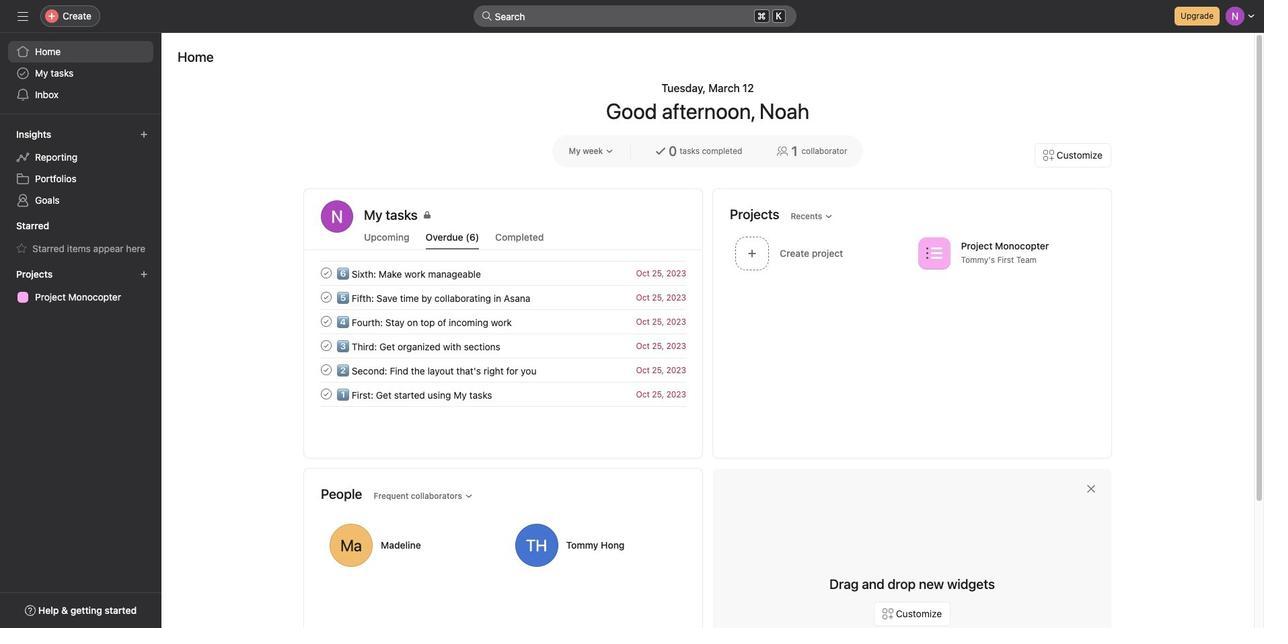 Task type: describe. For each thing, give the bounding box(es) containing it.
hide sidebar image
[[17, 11, 28, 22]]

dismiss image
[[1086, 484, 1097, 495]]

3 mark complete checkbox from the top
[[318, 386, 334, 402]]

3 mark complete checkbox from the top
[[318, 362, 334, 378]]

global element
[[0, 33, 161, 114]]

3 mark complete image from the top
[[318, 362, 334, 378]]

new insights image
[[140, 131, 148, 139]]

starred element
[[0, 214, 161, 262]]

2 mark complete image from the top
[[318, 314, 334, 330]]

1 mark complete image from the top
[[318, 289, 334, 305]]

Search tasks, projects, and more text field
[[473, 5, 796, 27]]



Task type: vqa. For each thing, say whether or not it's contained in the screenshot.
More information icon related to name@gmail.com, name@gmail.com, … text box corresponding to Close this dialog icon's row
no



Task type: locate. For each thing, give the bounding box(es) containing it.
Mark complete checkbox
[[318, 314, 334, 330], [318, 338, 334, 354], [318, 386, 334, 402]]

2 vertical spatial mark complete image
[[318, 362, 334, 378]]

projects element
[[0, 262, 161, 311]]

2 vertical spatial mark complete checkbox
[[318, 362, 334, 378]]

list image
[[926, 245, 942, 261]]

1 vertical spatial mark complete checkbox
[[318, 289, 334, 305]]

3 mark complete image from the top
[[318, 386, 334, 402]]

2 mark complete checkbox from the top
[[318, 338, 334, 354]]

1 vertical spatial mark complete checkbox
[[318, 338, 334, 354]]

1 mark complete image from the top
[[318, 265, 334, 281]]

0 vertical spatial mark complete checkbox
[[318, 314, 334, 330]]

Mark complete checkbox
[[318, 265, 334, 281], [318, 289, 334, 305], [318, 362, 334, 378]]

None field
[[473, 5, 796, 27]]

2 vertical spatial mark complete image
[[318, 386, 334, 402]]

2 vertical spatial mark complete checkbox
[[318, 386, 334, 402]]

1 vertical spatial mark complete image
[[318, 338, 334, 354]]

1 vertical spatial mark complete image
[[318, 314, 334, 330]]

insights element
[[0, 122, 161, 214]]

1 mark complete checkbox from the top
[[318, 265, 334, 281]]

mark complete image
[[318, 289, 334, 305], [318, 338, 334, 354], [318, 386, 334, 402]]

0 vertical spatial mark complete checkbox
[[318, 265, 334, 281]]

prominent image
[[481, 11, 492, 22]]

2 mark complete checkbox from the top
[[318, 289, 334, 305]]

mark complete image
[[318, 265, 334, 281], [318, 314, 334, 330], [318, 362, 334, 378]]

2 mark complete image from the top
[[318, 338, 334, 354]]

0 vertical spatial mark complete image
[[318, 289, 334, 305]]

1 mark complete checkbox from the top
[[318, 314, 334, 330]]

view profile image
[[321, 201, 353, 233]]

new project or portfolio image
[[140, 271, 148, 279]]

0 vertical spatial mark complete image
[[318, 265, 334, 281]]



